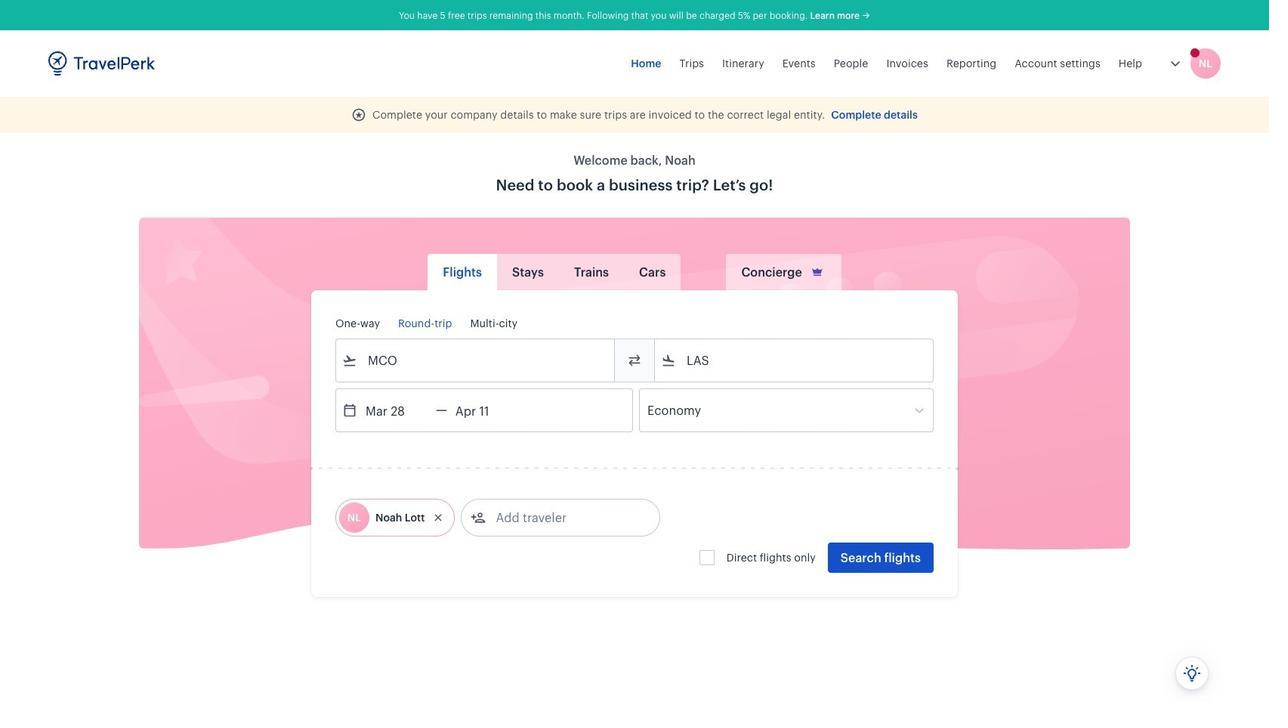Task type: describe. For each thing, give the bounding box(es) containing it.
From search field
[[358, 348, 595, 373]]

Return text field
[[447, 389, 526, 432]]



Task type: vqa. For each thing, say whether or not it's contained in the screenshot.
the Add first traveler search field
no



Task type: locate. For each thing, give the bounding box(es) containing it.
Add traveler search field
[[486, 506, 643, 530]]

To search field
[[676, 348, 914, 373]]

Depart text field
[[358, 389, 436, 432]]



